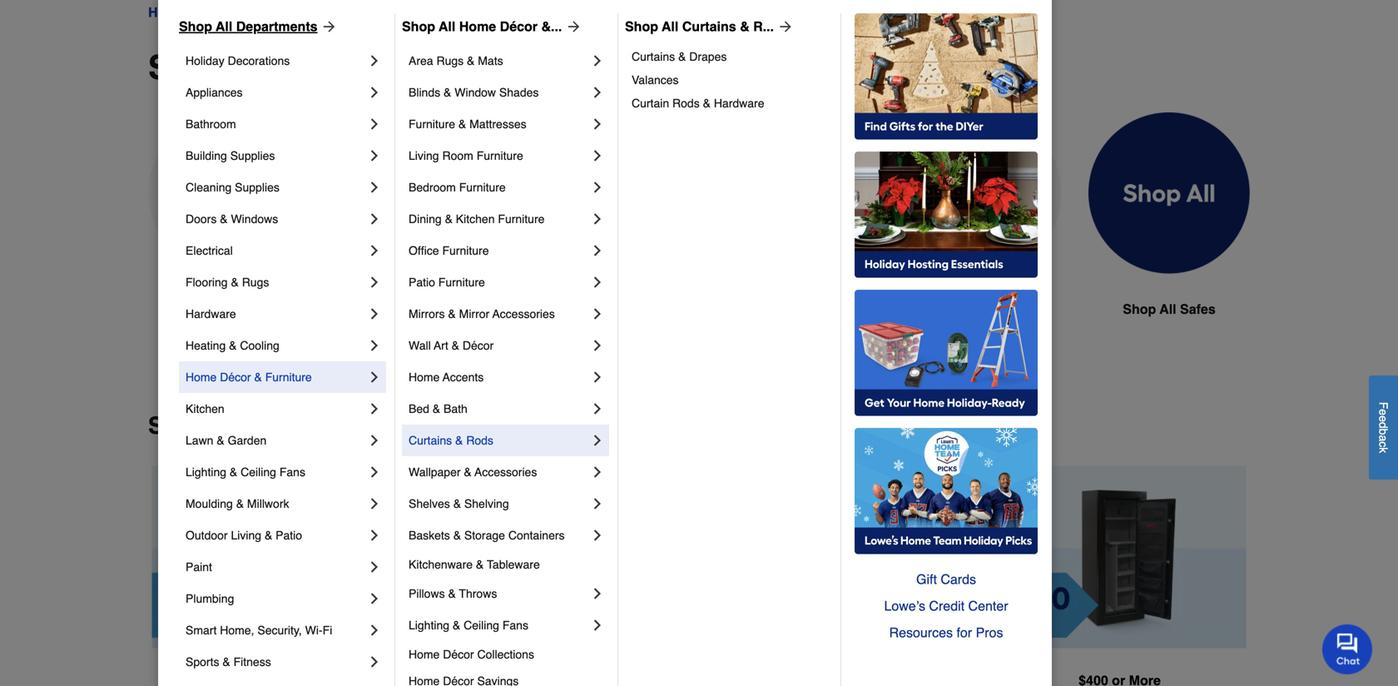 Task type: locate. For each thing, give the bounding box(es) containing it.
paint
[[186, 560, 212, 574]]

find gifts for the diyer. image
[[855, 13, 1038, 140]]

cooling
[[240, 339, 280, 352]]

& right pillows
[[448, 587, 456, 600]]

0 horizontal spatial shop
[[148, 413, 206, 439]]

lighting & ceiling fans link up collections
[[409, 609, 589, 641]]

1 horizontal spatial ceiling
[[464, 619, 500, 632]]

bedroom furniture link
[[409, 172, 589, 203]]

0 horizontal spatial curtains
[[409, 434, 452, 447]]

holiday hosting essentials. image
[[855, 152, 1038, 278]]

home for home accents
[[409, 371, 440, 384]]

2 horizontal spatial shop
[[625, 19, 659, 34]]

& for doors & windows "link"
[[220, 212, 228, 226]]

& left r...
[[740, 19, 750, 34]]

0 vertical spatial fans
[[280, 465, 306, 479]]

curtains up wallpaper
[[409, 434, 452, 447]]

living down moulding & millwork
[[231, 529, 261, 542]]

1 vertical spatial shop
[[148, 413, 206, 439]]

chevron right image for pillows & throws
[[589, 585, 606, 602]]

resources
[[890, 625, 953, 640]]

& down millwork
[[265, 529, 273, 542]]

for
[[957, 625, 973, 640]]

f e e d b a c k button
[[1370, 375, 1399, 479]]

file safes
[[951, 301, 1013, 317]]

lighting up moulding
[[186, 465, 227, 479]]

& up shelves & shelving
[[464, 465, 472, 479]]

1 horizontal spatial lighting & ceiling fans
[[409, 619, 529, 632]]

lighting down pillows
[[409, 619, 450, 632]]

shelves & shelving link
[[409, 488, 589, 520]]

chevron right image for area rugs & mats link
[[589, 52, 606, 69]]

lowe's credit center
[[885, 598, 1009, 614]]

rugs down electrical link on the top left
[[242, 276, 269, 289]]

1 vertical spatial supplies
[[235, 181, 280, 194]]

chevron right image
[[366, 52, 383, 69], [366, 84, 383, 101], [589, 116, 606, 132], [366, 147, 383, 164], [589, 147, 606, 164], [589, 179, 606, 196], [366, 211, 383, 227], [589, 274, 606, 291], [366, 369, 383, 386], [589, 400, 606, 417], [589, 432, 606, 449], [366, 559, 383, 575], [589, 585, 606, 602], [366, 654, 383, 670]]

shop up the curtains & drapes
[[625, 19, 659, 34]]

1 horizontal spatial arrow right image
[[774, 18, 794, 35]]

chevron right image for electrical link on the top left
[[366, 242, 383, 259]]

1 horizontal spatial shop
[[1123, 301, 1157, 317]]

& right sports
[[223, 655, 230, 669]]

chevron right image for curtains & rods
[[589, 432, 606, 449]]

shop up area
[[402, 19, 435, 34]]

rods up wallpaper & accessories
[[466, 434, 494, 447]]

& for kitchenware & tableware link
[[476, 558, 484, 571]]

sports
[[186, 655, 219, 669]]

0 vertical spatial accessories
[[493, 307, 555, 321]]

curtains inside curtains & drapes link
[[632, 50, 675, 63]]

accessories down curtains & rods link
[[475, 465, 537, 479]]

1 arrow right image from the left
[[562, 18, 582, 35]]

room
[[443, 149, 474, 162]]

1 horizontal spatial shop
[[402, 19, 435, 34]]

dining & kitchen furniture
[[409, 212, 545, 226]]

& for blinds & window shades 'link'
[[444, 86, 452, 99]]

0 horizontal spatial rugs
[[242, 276, 269, 289]]

curtains inside curtains & rods link
[[409, 434, 452, 447]]

décor down heating & cooling
[[220, 371, 251, 384]]

security,
[[258, 624, 302, 637]]

chevron right image for home décor & furniture
[[366, 369, 383, 386]]

curtains
[[683, 19, 737, 34], [632, 50, 675, 63], [409, 434, 452, 447]]

0 horizontal spatial living
[[231, 529, 261, 542]]

0 vertical spatial rods
[[673, 97, 700, 110]]

décor left collections
[[443, 648, 474, 661]]

2 shop from the left
[[402, 19, 435, 34]]

& down the bath
[[455, 434, 463, 447]]

e up d
[[1378, 409, 1391, 415]]

2 vertical spatial hardware
[[186, 307, 236, 321]]

0 vertical spatial hardware link
[[200, 2, 261, 22]]

lighting & ceiling fans up home décor collections
[[409, 619, 529, 632]]

hardware down "valances" link
[[714, 97, 765, 110]]

1 vertical spatial hardware link
[[186, 298, 366, 330]]

curtains up drapes
[[683, 19, 737, 34]]

curtain
[[632, 97, 670, 110]]

& right lawn
[[217, 434, 225, 447]]

doors & windows link
[[186, 203, 366, 235]]

cleaning supplies
[[186, 181, 280, 194]]

curtains & rods
[[409, 434, 494, 447]]

furniture down the blinds
[[409, 117, 455, 131]]

1 vertical spatial lighting & ceiling fans link
[[409, 609, 589, 641]]

décor left &...
[[500, 19, 538, 34]]

1 vertical spatial curtains
[[632, 50, 675, 63]]

1 vertical spatial kitchen
[[186, 402, 225, 415]]

kitchenware & tableware
[[409, 558, 540, 571]]

home safes link
[[525, 112, 686, 359]]

0 vertical spatial shop
[[1123, 301, 1157, 317]]

shop up the holiday
[[179, 19, 212, 34]]

storage
[[465, 529, 505, 542]]

office furniture
[[409, 244, 489, 257]]

& up 'living room furniture' at the top of page
[[459, 117, 466, 131]]

curtain rods & hardware
[[632, 97, 765, 110]]

& for 'sports & fitness' link
[[223, 655, 230, 669]]

all for departments
[[216, 19, 233, 34]]

rugs right area
[[437, 54, 464, 67]]

1 horizontal spatial curtains
[[632, 50, 675, 63]]

arrow right image inside shop all curtains & r... link
[[774, 18, 794, 35]]

& left mirror
[[448, 307, 456, 321]]

1 horizontal spatial lighting
[[409, 619, 450, 632]]

hardware link up cooling at the left of page
[[186, 298, 366, 330]]

0 horizontal spatial kitchen
[[186, 402, 225, 415]]

shelving
[[465, 497, 509, 510]]

chevron right image for furniture & mattresses
[[589, 116, 606, 132]]

& left drapes
[[679, 50, 686, 63]]

fans up moulding & millwork link
[[280, 465, 306, 479]]

fireproof safes
[[180, 301, 278, 317]]

a tall black sports afield gun safe. image
[[336, 112, 498, 274]]

doors
[[186, 212, 217, 226]]

lighting
[[186, 465, 227, 479], [409, 619, 450, 632]]

area rugs & mats
[[409, 54, 503, 67]]

home for home décor collections
[[409, 648, 440, 661]]

0 vertical spatial lighting & ceiling fans link
[[186, 456, 366, 488]]

ceiling up home décor collections
[[464, 619, 500, 632]]

1 vertical spatial lighting & ceiling fans
[[409, 619, 529, 632]]

chevron right image for cleaning supplies link
[[366, 179, 383, 196]]

décor inside home décor & furniture link
[[220, 371, 251, 384]]

chat invite button image
[[1323, 624, 1374, 675]]

& right doors
[[220, 212, 228, 226]]

0 vertical spatial lighting & ceiling fans
[[186, 465, 306, 479]]

home,
[[220, 624, 254, 637]]

& for wallpaper & accessories link
[[464, 465, 472, 479]]

lawn
[[186, 434, 214, 447]]

0 vertical spatial lighting
[[186, 465, 227, 479]]

& up fireproof safes at top
[[231, 276, 239, 289]]

baskets & storage containers
[[409, 529, 565, 542]]

3 shop from the left
[[625, 19, 659, 34]]

shop
[[1123, 301, 1157, 317], [148, 413, 206, 439]]

hardware up "holiday decorations"
[[200, 5, 261, 20]]

& up the throws
[[476, 558, 484, 571]]

departments
[[236, 19, 318, 34]]

& left cooling at the left of page
[[229, 339, 237, 352]]

hardware inside curtain rods & hardware link
[[714, 97, 765, 110]]

a black sentrysafe home safe with the door ajar. image
[[525, 112, 686, 273]]

patio furniture
[[409, 276, 485, 289]]

millwork
[[247, 497, 289, 510]]

lowe's home team holiday picks. image
[[855, 428, 1038, 555]]

lighting & ceiling fans link
[[186, 456, 366, 488], [409, 609, 589, 641]]

décor down the "mirrors & mirror accessories"
[[463, 339, 494, 352]]

chevron right image for home accents link
[[589, 369, 606, 386]]

0 horizontal spatial lighting & ceiling fans link
[[186, 456, 366, 488]]

& down pillows & throws
[[453, 619, 461, 632]]

furniture up kitchen link
[[265, 371, 312, 384]]

chevron right image for office furniture link
[[589, 242, 606, 259]]

chevron right image for sports & fitness
[[366, 654, 383, 670]]

home safes
[[567, 301, 643, 317]]

moulding
[[186, 497, 233, 510]]

0 vertical spatial rugs
[[437, 54, 464, 67]]

supplies
[[230, 149, 275, 162], [235, 181, 280, 194]]

e up b
[[1378, 415, 1391, 422]]

gun safes link
[[336, 112, 498, 359]]

0 vertical spatial ceiling
[[241, 465, 276, 479]]

supplies up windows
[[235, 181, 280, 194]]

bathroom link
[[186, 108, 366, 140]]

& for lawn & garden "link"
[[217, 434, 225, 447]]

mattresses
[[470, 117, 527, 131]]

décor inside shop all home décor &... link
[[500, 19, 538, 34]]

chevron right image for doors & windows
[[366, 211, 383, 227]]

& down "valances" link
[[703, 97, 711, 110]]

fans up home décor collections link
[[503, 619, 529, 632]]

1 horizontal spatial lighting & ceiling fans link
[[409, 609, 589, 641]]

wallpaper
[[409, 465, 461, 479]]

accents
[[443, 371, 484, 384]]

0 horizontal spatial shop
[[179, 19, 212, 34]]

chevron right image for holiday decorations
[[366, 52, 383, 69]]

shop for shop safes by price
[[148, 413, 206, 439]]

arrow right image
[[562, 18, 582, 35], [774, 18, 794, 35]]

lighting & ceiling fans link up millwork
[[186, 456, 366, 488]]

shades
[[500, 86, 539, 99]]

collections
[[477, 648, 534, 661]]

& left millwork
[[236, 497, 244, 510]]

blinds & window shades link
[[409, 77, 589, 108]]

0 vertical spatial patio
[[409, 276, 435, 289]]

rods right curtain
[[673, 97, 700, 110]]

& inside 'link'
[[444, 86, 452, 99]]

chevron right image for plumbing link
[[366, 590, 383, 607]]

mirror
[[459, 307, 490, 321]]

0 vertical spatial supplies
[[230, 149, 275, 162]]

& right "bed" at the bottom of the page
[[433, 402, 441, 415]]

kitchen up lawn
[[186, 402, 225, 415]]

furniture down dining & kitchen furniture on the left top of the page
[[443, 244, 489, 257]]

arrow right image for shop all curtains & r...
[[774, 18, 794, 35]]

hardware link up "holiday decorations"
[[200, 2, 261, 22]]

ceiling up millwork
[[241, 465, 276, 479]]

outdoor living & patio link
[[186, 520, 366, 551]]

& right dining
[[445, 212, 453, 226]]

curtains & drapes link
[[632, 45, 829, 68]]

chevron right image for bathroom 'link'
[[366, 116, 383, 132]]

0 vertical spatial kitchen
[[456, 212, 495, 226]]

1 vertical spatial rods
[[466, 434, 494, 447]]

lighting & ceiling fans down garden
[[186, 465, 306, 479]]

chevron right image for bedroom furniture
[[589, 179, 606, 196]]

furniture
[[409, 117, 455, 131], [477, 149, 523, 162], [459, 181, 506, 194], [498, 212, 545, 226], [443, 244, 489, 257], [439, 276, 485, 289], [265, 371, 312, 384]]

shop all home décor &... link
[[402, 17, 582, 37]]

0 horizontal spatial patio
[[276, 529, 302, 542]]

home décor & furniture
[[186, 371, 312, 384]]

arrow right image inside shop all home décor &... link
[[562, 18, 582, 35]]

& right the blinds
[[444, 86, 452, 99]]

chevron right image for wallpaper & accessories link
[[589, 464, 606, 480]]

1 horizontal spatial kitchen
[[456, 212, 495, 226]]

safes link
[[275, 2, 309, 22]]

1 horizontal spatial living
[[409, 149, 439, 162]]

1 vertical spatial living
[[231, 529, 261, 542]]

credit
[[930, 598, 965, 614]]

shop for shop all home décor &...
[[402, 19, 435, 34]]

1 vertical spatial ceiling
[[464, 619, 500, 632]]

chevron right image for building supplies
[[366, 147, 383, 164]]

chevron right image for mirrors & mirror accessories link
[[589, 306, 606, 322]]

mats
[[478, 54, 503, 67]]

home décor collections link
[[409, 641, 606, 668]]

arrow right image up curtains & drapes link on the top of page
[[774, 18, 794, 35]]

2 vertical spatial curtains
[[409, 434, 452, 447]]

patio down moulding & millwork link
[[276, 529, 302, 542]]

pillows
[[409, 587, 445, 600]]

& right shelves
[[454, 497, 461, 510]]

& for curtains & drapes link on the top of page
[[679, 50, 686, 63]]

curtains up valances
[[632, 50, 675, 63]]

0 horizontal spatial arrow right image
[[562, 18, 582, 35]]

2 arrow right image from the left
[[774, 18, 794, 35]]

shop all curtains & r...
[[625, 19, 774, 34]]

arrow right image up area rugs & mats link
[[562, 18, 582, 35]]

chevron right image
[[589, 52, 606, 69], [589, 84, 606, 101], [366, 116, 383, 132], [366, 179, 383, 196], [589, 211, 606, 227], [366, 242, 383, 259], [589, 242, 606, 259], [366, 274, 383, 291], [366, 306, 383, 322], [589, 306, 606, 322], [366, 337, 383, 354], [589, 337, 606, 354], [589, 369, 606, 386], [366, 400, 383, 417], [366, 432, 383, 449], [366, 464, 383, 480], [589, 464, 606, 480], [366, 495, 383, 512], [589, 495, 606, 512], [366, 527, 383, 544], [589, 527, 606, 544], [366, 590, 383, 607], [589, 617, 606, 634], [366, 622, 383, 639]]

flooring & rugs
[[186, 276, 269, 289]]

accessories down patio furniture link
[[493, 307, 555, 321]]

all for curtains
[[662, 19, 679, 34]]

hardware down 'flooring'
[[186, 307, 236, 321]]

cleaning
[[186, 181, 232, 194]]

& for the rightmost lighting & ceiling fans link
[[453, 619, 461, 632]]

& for the pillows & throws link
[[448, 587, 456, 600]]

1 vertical spatial lighting
[[409, 619, 450, 632]]

arrow right image for shop all home décor &...
[[562, 18, 582, 35]]

bedroom furniture
[[409, 181, 506, 194]]

living up bedroom
[[409, 149, 439, 162]]

kitchen down bedroom furniture
[[456, 212, 495, 226]]

0 vertical spatial curtains
[[683, 19, 737, 34]]

d
[[1378, 422, 1391, 428]]

home
[[148, 5, 185, 20], [459, 19, 496, 34], [567, 301, 604, 317], [186, 371, 217, 384], [409, 371, 440, 384], [409, 648, 440, 661]]

supplies for cleaning supplies
[[235, 181, 280, 194]]

supplies up cleaning supplies
[[230, 149, 275, 162]]

1 vertical spatial hardware
[[714, 97, 765, 110]]

curtains for rods
[[409, 434, 452, 447]]

throws
[[459, 587, 497, 600]]

décor
[[500, 19, 538, 34], [463, 339, 494, 352], [220, 371, 251, 384], [443, 648, 474, 661]]

& left storage
[[454, 529, 461, 542]]

2 horizontal spatial curtains
[[683, 19, 737, 34]]

chevron right image for kitchen link
[[366, 400, 383, 417]]

ceiling
[[241, 465, 276, 479], [464, 619, 500, 632]]

patio up gun safes
[[409, 276, 435, 289]]

shelves
[[409, 497, 450, 510]]

& for moulding & millwork link
[[236, 497, 244, 510]]

0 horizontal spatial lighting & ceiling fans
[[186, 465, 306, 479]]

& up moulding & millwork
[[230, 465, 238, 479]]

& for baskets & storage containers link
[[454, 529, 461, 542]]

furniture up dining & kitchen furniture on the left top of the page
[[459, 181, 506, 194]]

1 vertical spatial fans
[[503, 619, 529, 632]]

fans
[[280, 465, 306, 479], [503, 619, 529, 632]]

2 e from the top
[[1378, 415, 1391, 422]]

1 shop from the left
[[179, 19, 212, 34]]

accessories
[[493, 307, 555, 321], [475, 465, 537, 479]]

shop for shop all safes
[[1123, 301, 1157, 317]]



Task type: describe. For each thing, give the bounding box(es) containing it.
$100 to $200. image
[[432, 466, 686, 649]]

chevron right image for appliances
[[366, 84, 383, 101]]

r...
[[754, 19, 774, 34]]

$200 to $400. image
[[713, 466, 967, 649]]

chevron right image for bed & bath
[[589, 400, 606, 417]]

a
[[1378, 435, 1391, 441]]

decorations
[[228, 54, 290, 67]]

office furniture link
[[409, 235, 589, 266]]

baskets
[[409, 529, 450, 542]]

chevron right image for shelves & shelving link
[[589, 495, 606, 512]]

sports & fitness link
[[186, 646, 366, 678]]

outdoor living & patio
[[186, 529, 302, 542]]

& for flooring & rugs link
[[231, 276, 239, 289]]

shelves & shelving
[[409, 497, 509, 510]]

1 vertical spatial patio
[[276, 529, 302, 542]]

& left mats
[[467, 54, 475, 67]]

1 horizontal spatial patio
[[409, 276, 435, 289]]

chevron right image for lawn & garden "link"
[[366, 432, 383, 449]]

fitness
[[234, 655, 271, 669]]

baskets & storage containers link
[[409, 520, 589, 551]]

chevron right image for living room furniture
[[589, 147, 606, 164]]

by
[[282, 413, 309, 439]]

a black honeywell chest safe with the top open. image
[[713, 112, 874, 274]]

& for shelves & shelving link
[[454, 497, 461, 510]]

all for safes
[[1160, 301, 1177, 317]]

0 horizontal spatial lighting
[[186, 465, 227, 479]]

smart home, security, wi-fi link
[[186, 614, 366, 646]]

building supplies
[[186, 149, 275, 162]]

kitchenware
[[409, 558, 473, 571]]

lighting & ceiling fans for the top lighting & ceiling fans link
[[186, 465, 306, 479]]

home for home safes
[[567, 301, 604, 317]]

0 horizontal spatial fans
[[280, 465, 306, 479]]

décor inside home décor collections link
[[443, 648, 474, 661]]

patio furniture link
[[409, 266, 589, 298]]

blinds & window shades
[[409, 86, 539, 99]]

plumbing link
[[186, 583, 366, 614]]

get your home holiday-ready. image
[[855, 290, 1038, 416]]

smart home, security, wi-fi
[[186, 624, 332, 637]]

heating & cooling
[[186, 339, 280, 352]]

1 horizontal spatial rugs
[[437, 54, 464, 67]]

supplies for building supplies
[[230, 149, 275, 162]]

smart
[[186, 624, 217, 637]]

f
[[1378, 402, 1391, 409]]

blinds
[[409, 86, 441, 99]]

chevron right image for patio furniture
[[589, 274, 606, 291]]

a black sentrysafe fireproof safe. image
[[148, 112, 310, 273]]

office
[[409, 244, 439, 257]]

chevron right image for blinds & window shades 'link'
[[589, 84, 606, 101]]

bed
[[409, 402, 430, 415]]

arrow right image
[[318, 18, 338, 35]]

outdoor
[[186, 529, 228, 542]]

area
[[409, 54, 433, 67]]

$400 or more. image
[[993, 466, 1247, 649]]

gun safes
[[384, 301, 450, 317]]

1 horizontal spatial rods
[[673, 97, 700, 110]]

home for home
[[148, 5, 185, 20]]

shop for shop all curtains & r...
[[625, 19, 659, 34]]

flooring
[[186, 276, 228, 289]]

curtains for drapes
[[632, 50, 675, 63]]

0 vertical spatial living
[[409, 149, 439, 162]]

chevron right image for dining & kitchen furniture link
[[589, 211, 606, 227]]

valances link
[[632, 68, 829, 92]]

lighting & ceiling fans for the rightmost lighting & ceiling fans link
[[409, 619, 529, 632]]

1 e from the top
[[1378, 409, 1391, 415]]

0 vertical spatial hardware
[[200, 5, 261, 20]]

& for the furniture & mattresses link
[[459, 117, 466, 131]]

lowe's
[[885, 598, 926, 614]]

pillows & throws link
[[409, 578, 589, 609]]

gift
[[917, 572, 937, 587]]

& for mirrors & mirror accessories link
[[448, 307, 456, 321]]

dining & kitchen furniture link
[[409, 203, 589, 235]]

& down cooling at the left of page
[[254, 371, 262, 384]]

chevron right image for paint
[[366, 559, 383, 575]]

all for home
[[439, 19, 456, 34]]

bathroom
[[186, 117, 236, 131]]

dining
[[409, 212, 442, 226]]

home accents
[[409, 371, 484, 384]]

wi-
[[305, 624, 323, 637]]

chevron right image for heating & cooling link
[[366, 337, 383, 354]]

wall
[[409, 339, 431, 352]]

1 vertical spatial accessories
[[475, 465, 537, 479]]

bedroom
[[409, 181, 456, 194]]

& for curtains & rods link
[[455, 434, 463, 447]]

1 vertical spatial rugs
[[242, 276, 269, 289]]

& for heating & cooling link
[[229, 339, 237, 352]]

valances
[[632, 73, 679, 87]]

curtains inside shop all curtains & r... link
[[683, 19, 737, 34]]

furniture down bedroom furniture link
[[498, 212, 545, 226]]

moulding & millwork link
[[186, 488, 366, 520]]

furniture & mattresses
[[409, 117, 527, 131]]

chevron right image for smart home, security, wi-fi link
[[366, 622, 383, 639]]

furniture down the furniture & mattresses link
[[477, 149, 523, 162]]

tableware
[[487, 558, 540, 571]]

curtains & rods link
[[409, 425, 589, 456]]

chevron right image for moulding & millwork link
[[366, 495, 383, 512]]

& for dining & kitchen furniture link
[[445, 212, 453, 226]]

furniture up mirror
[[439, 276, 485, 289]]

wallpaper & accessories link
[[409, 456, 589, 488]]

$99 or less. image
[[152, 466, 405, 649]]

0 horizontal spatial ceiling
[[241, 465, 276, 479]]

pillows & throws
[[409, 587, 497, 600]]

shop all departments
[[179, 19, 318, 34]]

home for home décor & furniture
[[186, 371, 217, 384]]

shop all home décor &...
[[402, 19, 562, 34]]

chevron right image for flooring & rugs link
[[366, 274, 383, 291]]

décor inside wall art & décor link
[[463, 339, 494, 352]]

chevron right image for baskets & storage containers link
[[589, 527, 606, 544]]

& for the top lighting & ceiling fans link
[[230, 465, 238, 479]]

&...
[[542, 19, 562, 34]]

home décor & furniture link
[[186, 361, 366, 393]]

0 horizontal spatial rods
[[466, 434, 494, 447]]

electrical link
[[186, 235, 366, 266]]

c
[[1378, 441, 1391, 447]]

kitchen link
[[186, 393, 366, 425]]

holiday
[[186, 54, 225, 67]]

b
[[1378, 428, 1391, 435]]

1 horizontal spatial fans
[[503, 619, 529, 632]]

home link
[[148, 2, 185, 22]]

resources for pros link
[[855, 619, 1038, 646]]

wallpaper & accessories
[[409, 465, 537, 479]]

& right 'art'
[[452, 339, 460, 352]]

fireproof
[[180, 301, 239, 317]]

a black sentrysafe file safe with a key in the lock and the lid ajar. image
[[901, 112, 1062, 273]]

garden
[[228, 434, 267, 447]]

cards
[[941, 572, 977, 587]]

doors & windows
[[186, 212, 278, 226]]

chevron right image for outdoor living & patio link
[[366, 527, 383, 544]]

containers
[[509, 529, 565, 542]]

shop all safes link
[[1089, 112, 1251, 359]]

shop all safes
[[1123, 301, 1216, 317]]

sports & fitness
[[186, 655, 271, 669]]

& for bed & bath link
[[433, 402, 441, 415]]

shop all departments link
[[179, 17, 338, 37]]

lawn & garden link
[[186, 425, 366, 456]]

flooring & rugs link
[[186, 266, 366, 298]]

building
[[186, 149, 227, 162]]

file
[[951, 301, 974, 317]]

pros
[[976, 625, 1004, 640]]

shop all. image
[[1089, 112, 1251, 275]]

shop for shop all departments
[[179, 19, 212, 34]]

curtain rods & hardware link
[[632, 92, 829, 115]]

shop all curtains & r... link
[[625, 17, 794, 37]]

chevron right image for wall art & décor link
[[589, 337, 606, 354]]

gun
[[384, 301, 411, 317]]

shop safes by price
[[148, 413, 372, 439]]

gift cards link
[[855, 566, 1038, 593]]

appliances
[[186, 86, 243, 99]]



Task type: vqa. For each thing, say whether or not it's contained in the screenshot.
the Mirror
yes



